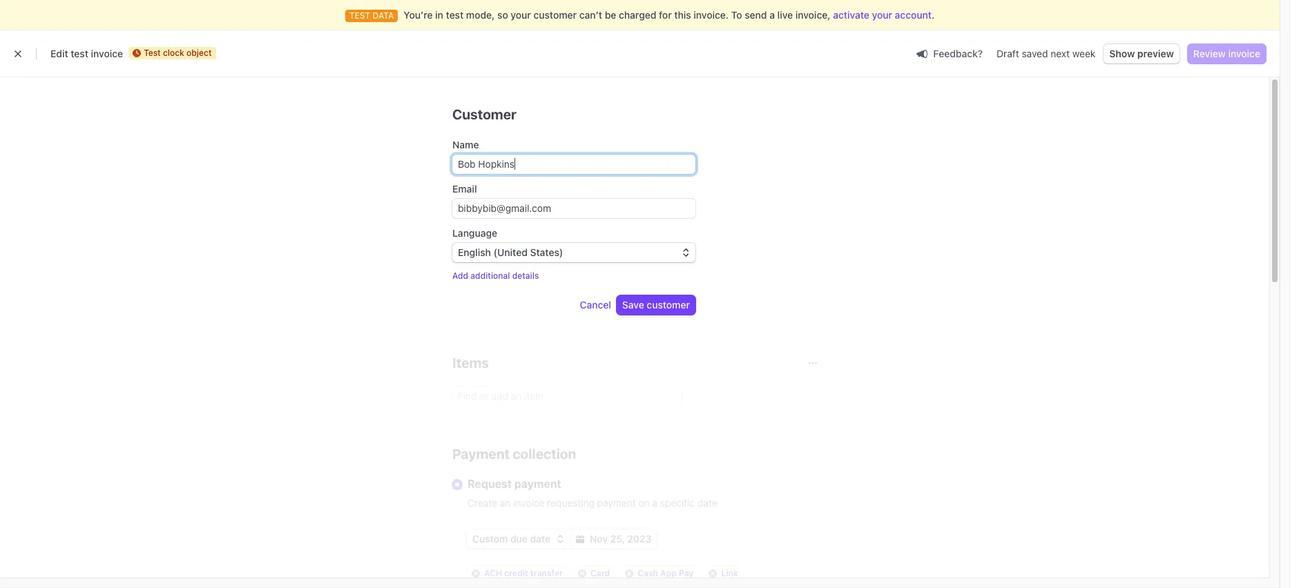 Task type: describe. For each thing, give the bounding box(es) containing it.
transfer
[[531, 569, 563, 579]]

specific
[[660, 498, 695, 509]]

nov
[[590, 533, 608, 545]]

2023
[[628, 533, 652, 545]]

payment collection
[[453, 446, 577, 462]]

add additional details
[[453, 271, 539, 281]]

clock
[[163, 48, 184, 58]]

customer
[[453, 106, 517, 122]]

an
[[500, 498, 511, 509]]

customer inside button
[[647, 299, 690, 311]]

app
[[661, 569, 677, 579]]

25,
[[611, 533, 625, 545]]

week
[[1073, 48, 1096, 59]]

create
[[468, 498, 497, 509]]

cash app pay
[[638, 569, 694, 579]]

can't
[[580, 9, 603, 21]]

ach credit transfer
[[484, 569, 563, 579]]

in
[[435, 9, 444, 21]]

link
[[722, 569, 739, 579]]

0 vertical spatial a
[[770, 9, 775, 21]]

save customer button
[[617, 296, 696, 315]]

you're in test mode, so your customer can't be charged for this invoice. to send a live invoice, activate your account .
[[404, 9, 935, 21]]

0 horizontal spatial invoice
[[91, 48, 123, 59]]

credit
[[505, 569, 529, 579]]

custom
[[473, 533, 508, 545]]

1 vertical spatial payment
[[598, 498, 636, 509]]

charged
[[619, 9, 657, 21]]

review invoice button
[[1188, 44, 1267, 64]]

pay
[[679, 569, 694, 579]]

mode,
[[466, 9, 495, 21]]

edit
[[50, 48, 68, 59]]

Email text field
[[453, 199, 696, 218]]

1 your from the left
[[511, 9, 531, 21]]

custom due date
[[473, 533, 551, 545]]

english (united states) button
[[453, 243, 696, 263]]

edit test invoice
[[50, 48, 123, 59]]

remove ach credit transfer image
[[472, 570, 480, 578]]

be
[[605, 9, 617, 21]]

save
[[623, 299, 645, 311]]

review invoice
[[1194, 48, 1261, 59]]

feedback? button
[[912, 44, 989, 63]]

(united
[[494, 247, 528, 258]]

you're
[[404, 9, 433, 21]]

object
[[187, 48, 212, 58]]

english
[[458, 247, 491, 258]]

test clock object
[[144, 48, 212, 58]]

feedback?
[[934, 47, 983, 59]]



Task type: vqa. For each thing, say whether or not it's contained in the screenshot.
DATE in the Request payment Create an invoice requesting payment on a specific date
yes



Task type: locate. For each thing, give the bounding box(es) containing it.
1 horizontal spatial test
[[446, 9, 464, 21]]

0 horizontal spatial date
[[530, 533, 551, 545]]

states)
[[530, 247, 563, 258]]

0 vertical spatial payment
[[515, 478, 562, 491]]

request payment create an invoice requesting payment on a specific date
[[468, 478, 718, 509]]

details
[[513, 271, 539, 281]]

date inside popup button
[[530, 533, 551, 545]]

cancel button
[[580, 299, 611, 312]]

0 horizontal spatial your
[[511, 9, 531, 21]]

payment
[[453, 446, 510, 462]]

0 vertical spatial date
[[698, 498, 718, 509]]

remove cash app pay image
[[626, 570, 634, 578]]

1 horizontal spatial svg image
[[576, 536, 585, 544]]

additional
[[471, 271, 510, 281]]

show preview button
[[1104, 44, 1180, 64]]

1 horizontal spatial payment
[[598, 498, 636, 509]]

0 vertical spatial email
[[1262, 136, 1287, 148]]

email
[[1262, 136, 1287, 148], [453, 183, 477, 195]]

invoice inside 'button'
[[1229, 48, 1261, 59]]

card
[[591, 569, 610, 579]]

payment left the on
[[598, 498, 636, 509]]

0 horizontal spatial email
[[453, 183, 477, 195]]

your
[[511, 9, 531, 21], [872, 9, 893, 21]]

0 horizontal spatial a
[[653, 498, 658, 509]]

invoice inside request payment create an invoice requesting payment on a specific date
[[513, 498, 545, 509]]

2 your from the left
[[872, 9, 893, 21]]

1 vertical spatial test
[[71, 48, 88, 59]]

1 horizontal spatial date
[[698, 498, 718, 509]]

english (united states)
[[458, 247, 563, 258]]

nov 25, 2023 button
[[571, 530, 657, 549]]

1 horizontal spatial email
[[1262, 136, 1287, 148]]

0 horizontal spatial test
[[71, 48, 88, 59]]

requesting
[[547, 498, 595, 509]]

cancel
[[580, 299, 611, 311]]

name
[[453, 139, 479, 151]]

on
[[639, 498, 650, 509]]

1 vertical spatial customer
[[647, 299, 690, 311]]

cash
[[638, 569, 658, 579]]

invoice right review
[[1229, 48, 1261, 59]]

remove card image
[[578, 570, 587, 578]]

svg image
[[556, 536, 565, 544], [576, 536, 585, 544]]

due
[[511, 533, 528, 545]]

customer right save
[[647, 299, 690, 311]]

date right due
[[530, 533, 551, 545]]

1 horizontal spatial your
[[872, 9, 893, 21]]

a right the on
[[653, 498, 658, 509]]

.
[[932, 9, 935, 21]]

this
[[675, 9, 692, 21]]

activate your account link
[[834, 8, 932, 22]]

ach
[[484, 569, 502, 579]]

custom due date button
[[467, 530, 570, 549]]

for
[[659, 9, 672, 21]]

1 horizontal spatial a
[[770, 9, 775, 21]]

payment
[[515, 478, 562, 491], [598, 498, 636, 509]]

invoice
[[91, 48, 123, 59], [1229, 48, 1261, 59], [513, 498, 545, 509]]

live
[[778, 9, 793, 21]]

to
[[732, 9, 743, 21]]

test right in
[[446, 9, 464, 21]]

draft saved next week
[[997, 48, 1096, 59]]

request
[[468, 478, 512, 491]]

1 svg image from the left
[[556, 536, 565, 544]]

invoice,
[[796, 9, 831, 21]]

date
[[698, 498, 718, 509], [530, 533, 551, 545]]

so
[[498, 9, 508, 21]]

next
[[1051, 48, 1070, 59]]

activate
[[834, 9, 870, 21]]

2 svg image from the left
[[576, 536, 585, 544]]

0 horizontal spatial payment
[[515, 478, 562, 491]]

1 horizontal spatial invoice
[[513, 498, 545, 509]]

saved
[[1022, 48, 1049, 59]]

a left live
[[770, 9, 775, 21]]

customer
[[534, 9, 577, 21], [647, 299, 690, 311]]

toolbar containing ach credit transfer
[[467, 566, 817, 589]]

2 horizontal spatial invoice
[[1229, 48, 1261, 59]]

toolbar
[[467, 566, 817, 589]]

show
[[1110, 48, 1136, 59]]

1 vertical spatial a
[[653, 498, 658, 509]]

a inside request payment create an invoice requesting payment on a specific date
[[653, 498, 658, 509]]

svg image left nov
[[576, 536, 585, 544]]

svg image for custom due date
[[556, 536, 565, 544]]

review
[[1194, 48, 1226, 59]]

0 horizontal spatial svg image
[[556, 536, 565, 544]]

test
[[144, 48, 161, 58]]

add
[[453, 271, 469, 281]]

remove link image
[[709, 570, 718, 578]]

nov 25, 2023
[[590, 533, 652, 545]]

a
[[770, 9, 775, 21], [653, 498, 658, 509]]

invoice left the test
[[91, 48, 123, 59]]

your right activate
[[872, 9, 893, 21]]

1 vertical spatial date
[[530, 533, 551, 545]]

draft
[[997, 48, 1020, 59]]

items
[[453, 355, 489, 371]]

invoice right an at the left bottom of page
[[513, 498, 545, 509]]

save customer
[[623, 299, 690, 311]]

Name text field
[[453, 155, 696, 174]]

language
[[453, 227, 498, 239]]

svg image inside nov 25, 2023 "button"
[[576, 536, 585, 544]]

show preview
[[1110, 48, 1175, 59]]

send
[[745, 9, 767, 21]]

0 vertical spatial test
[[446, 9, 464, 21]]

collection
[[513, 446, 577, 462]]

1 horizontal spatial customer
[[647, 299, 690, 311]]

add additional details button
[[453, 271, 539, 282]]

test right edit
[[71, 48, 88, 59]]

0 horizontal spatial customer
[[534, 9, 577, 21]]

svg image up transfer
[[556, 536, 565, 544]]

test
[[446, 9, 464, 21], [71, 48, 88, 59]]

invoice.
[[694, 9, 729, 21]]

account
[[895, 9, 932, 21]]

payment down collection
[[515, 478, 562, 491]]

svg image for nov 25, 2023
[[576, 536, 585, 544]]

your right so
[[511, 9, 531, 21]]

1 vertical spatial email
[[453, 183, 477, 195]]

preview
[[1138, 48, 1175, 59]]

customer left can't
[[534, 9, 577, 21]]

date inside request payment create an invoice requesting payment on a specific date
[[698, 498, 718, 509]]

0 vertical spatial customer
[[534, 9, 577, 21]]

svg image inside custom due date popup button
[[556, 536, 565, 544]]

date right specific
[[698, 498, 718, 509]]



